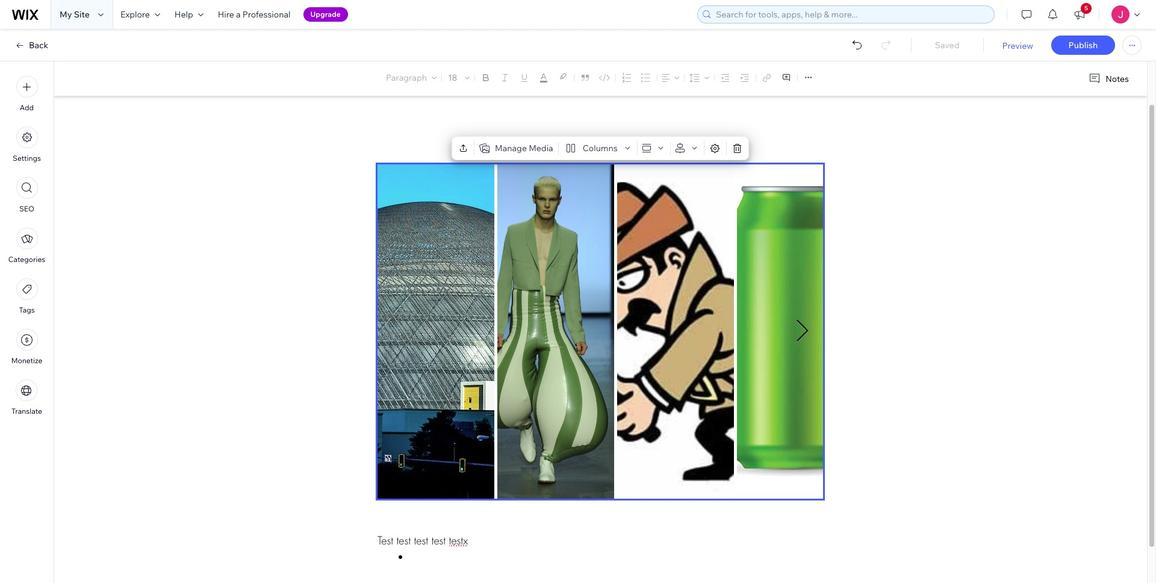 Task type: describe. For each thing, give the bounding box(es) containing it.
paragraph
[[386, 72, 427, 83]]

paragraph button
[[384, 69, 439, 86]]

publish button
[[1052, 36, 1116, 55]]

testx
[[449, 534, 468, 548]]

seo
[[19, 204, 34, 213]]

tags
[[19, 305, 35, 314]]

my
[[60, 9, 72, 20]]

notes
[[1106, 73, 1130, 84]]

site
[[74, 9, 90, 20]]

manage media button
[[477, 140, 556, 157]]

translate
[[11, 407, 42, 416]]

columns button
[[561, 140, 635, 157]]

hire a professional
[[218, 9, 291, 20]]

back
[[29, 40, 48, 51]]

add button
[[16, 76, 38, 112]]

columns
[[583, 143, 618, 154]]

publish
[[1069, 40, 1098, 51]]

Search for tools, apps, help & more... field
[[713, 6, 991, 23]]

test
[[378, 534, 393, 548]]

categories button
[[8, 228, 45, 264]]

5
[[1085, 4, 1089, 12]]

tags button
[[16, 278, 38, 314]]

back button
[[14, 40, 48, 51]]

my site
[[60, 9, 90, 20]]

professional
[[243, 9, 291, 20]]

3 test from the left
[[432, 534, 446, 548]]



Task type: locate. For each thing, give the bounding box(es) containing it.
preview
[[1003, 40, 1034, 51]]

help
[[175, 9, 193, 20]]

settings
[[13, 154, 41, 163]]

test
[[397, 534, 411, 548], [414, 534, 428, 548], [432, 534, 446, 548]]

5 button
[[1067, 0, 1093, 29]]

seo button
[[16, 177, 38, 213]]

hire a professional link
[[211, 0, 298, 29]]

translate button
[[11, 380, 42, 416]]

settings button
[[13, 127, 41, 163]]

preview button
[[1003, 40, 1034, 51]]

manage
[[495, 143, 527, 154]]

2 horizontal spatial test
[[432, 534, 446, 548]]

2 test from the left
[[414, 534, 428, 548]]

test test test test testx
[[378, 534, 468, 548]]

media
[[529, 143, 553, 154]]

Add a Catchy Title text field
[[378, 63, 810, 85]]

0 horizontal spatial test
[[397, 534, 411, 548]]

notes button
[[1084, 70, 1133, 87]]

help button
[[167, 0, 211, 29]]

add
[[20, 103, 34, 112]]

hire
[[218, 9, 234, 20]]

upgrade
[[311, 10, 341, 19]]

1 test from the left
[[397, 534, 411, 548]]

monetize
[[11, 356, 42, 365]]

a
[[236, 9, 241, 20]]

1 horizontal spatial test
[[414, 534, 428, 548]]

manage media
[[495, 143, 553, 154]]

upgrade button
[[303, 7, 348, 22]]

menu containing add
[[0, 69, 54, 423]]

categories
[[8, 255, 45, 264]]

monetize button
[[11, 329, 42, 365]]

explore
[[120, 9, 150, 20]]

menu
[[0, 69, 54, 423]]



Task type: vqa. For each thing, say whether or not it's contained in the screenshot.
0
no



